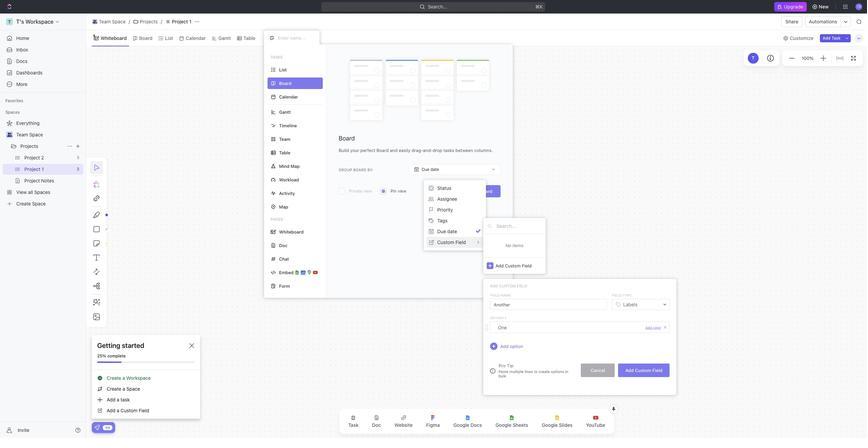 Task type: locate. For each thing, give the bounding box(es) containing it.
1 horizontal spatial space
[[112, 19, 126, 24]]

0 horizontal spatial docs
[[16, 58, 27, 64]]

0 vertical spatial space
[[112, 19, 126, 24]]

1 / from the left
[[129, 19, 130, 24]]

1 vertical spatial date
[[448, 229, 457, 235]]

close image
[[189, 344, 194, 348]]

space up whiteboard link
[[112, 19, 126, 24]]

getting started
[[97, 342, 144, 350]]

1 vertical spatial create
[[107, 386, 121, 392]]

0 horizontal spatial gantt
[[219, 35, 231, 41]]

doc inside button
[[372, 423, 381, 428]]

a up task
[[123, 386, 125, 392]]

option
[[510, 344, 524, 349]]

0 vertical spatial due date
[[422, 167, 439, 172]]

1 vertical spatial projects link
[[20, 141, 64, 152]]

0 horizontal spatial date
[[431, 167, 439, 172]]

0 horizontal spatial projects link
[[20, 141, 64, 152]]

1 right option
[[505, 316, 507, 320]]

team right user group image
[[16, 132, 28, 138]]

0 vertical spatial map
[[291, 164, 300, 169]]

google right figma
[[454, 423, 470, 428]]

team right user group icon
[[99, 19, 111, 24]]

slides
[[559, 423, 573, 428]]

no items
[[506, 243, 524, 248]]

100%
[[802, 55, 814, 61]]

1 vertical spatial team space link
[[16, 129, 82, 140]]

a for custom
[[117, 408, 119, 414]]

color
[[653, 326, 662, 330]]

due date button
[[409, 164, 501, 175]]

space
[[112, 19, 126, 24], [29, 132, 43, 138], [126, 386, 140, 392]]

1 vertical spatial projects
[[20, 143, 38, 149]]

option 1
[[490, 316, 507, 320]]

custom
[[438, 240, 454, 245], [505, 263, 521, 269], [500, 284, 516, 288], [635, 368, 652, 373], [121, 408, 138, 414]]

2 google from the left
[[496, 423, 512, 428]]

add custom field button
[[484, 258, 546, 274]]

0 horizontal spatial team space link
[[16, 129, 82, 140]]

map down activity
[[279, 204, 288, 210]]

list down view
[[279, 67, 287, 72]]

1 vertical spatial table
[[279, 150, 291, 155]]

0 vertical spatial projects link
[[131, 18, 160, 26]]

due date inside due date dropdown button
[[422, 167, 439, 172]]

1 horizontal spatial calendar
[[279, 94, 298, 99]]

1 vertical spatial 1
[[505, 316, 507, 320]]

0 vertical spatial board
[[139, 35, 153, 41]]

user group image
[[7, 133, 12, 137]]

1 vertical spatial list
[[279, 67, 287, 72]]

space right user group image
[[29, 132, 43, 138]]

due date up status
[[422, 167, 439, 172]]

0 horizontal spatial due
[[422, 167, 430, 172]]

1 horizontal spatial date
[[448, 229, 457, 235]]

2 horizontal spatial google
[[542, 423, 558, 428]]

0 vertical spatial 1
[[189, 19, 192, 24]]

create up create a space
[[107, 376, 121, 381]]

google left slides at bottom right
[[542, 423, 558, 428]]

create
[[107, 376, 121, 381], [107, 386, 121, 392]]

list down project 1 link
[[165, 35, 173, 41]]

website
[[395, 423, 413, 428]]

due for due date dropdown button
[[422, 167, 430, 172]]

3 google from the left
[[542, 423, 558, 428]]

due date
[[422, 167, 439, 172], [438, 229, 457, 235]]

0 horizontal spatial map
[[279, 204, 288, 210]]

1 google from the left
[[454, 423, 470, 428]]

1 vertical spatial doc
[[372, 423, 381, 428]]

1 horizontal spatial google
[[496, 423, 512, 428]]

1 horizontal spatial projects link
[[131, 18, 160, 26]]

doc right task button
[[372, 423, 381, 428]]

board
[[353, 168, 367, 172]]

due for due date button in the bottom of the page
[[438, 229, 446, 235]]

gantt
[[219, 35, 231, 41], [279, 109, 291, 115]]

workspace
[[126, 376, 151, 381]]

1 right 'project'
[[189, 19, 192, 24]]

team space inside tree
[[16, 132, 43, 138]]

list
[[165, 35, 173, 41], [279, 67, 287, 72]]

calendar
[[186, 35, 206, 41], [279, 94, 298, 99]]

1 horizontal spatial team space link
[[90, 18, 127, 26]]

0 horizontal spatial google
[[454, 423, 470, 428]]

whiteboard
[[101, 35, 127, 41], [279, 229, 304, 235]]

a for task
[[117, 397, 119, 403]]

custom inside dropdown button
[[438, 240, 454, 245]]

0 horizontal spatial team
[[16, 132, 28, 138]]

add
[[823, 35, 831, 41], [496, 263, 504, 269], [490, 284, 499, 288], [646, 326, 652, 330], [501, 344, 509, 349], [626, 368, 634, 373], [107, 397, 116, 403], [107, 408, 116, 414]]

0 vertical spatial create
[[107, 376, 121, 381]]

customize
[[790, 35, 814, 41]]

0 vertical spatial due
[[422, 167, 430, 172]]

table
[[244, 35, 256, 41], [279, 150, 291, 155]]

Enter name... text field
[[490, 299, 607, 310]]

0 horizontal spatial projects
[[20, 143, 38, 149]]

team space
[[99, 19, 126, 24], [16, 132, 43, 138]]

gantt up timeline
[[279, 109, 291, 115]]

1 vertical spatial whiteboard
[[279, 229, 304, 235]]

team space link
[[90, 18, 127, 26], [16, 129, 82, 140]]

team space up whiteboard link
[[99, 19, 126, 24]]

1 horizontal spatial task
[[832, 35, 841, 41]]

calendar up timeline
[[279, 94, 298, 99]]

workload
[[279, 177, 299, 183]]

projects inside sidebar navigation
[[20, 143, 38, 149]]

0 horizontal spatial list
[[165, 35, 173, 41]]

0 vertical spatial list
[[165, 35, 173, 41]]

i
[[493, 369, 494, 374]]

0 horizontal spatial /
[[129, 19, 130, 24]]

status
[[438, 185, 452, 191]]

1 vertical spatial gantt
[[279, 109, 291, 115]]

2 / from the left
[[161, 19, 162, 24]]

started
[[122, 342, 144, 350]]

create
[[539, 370, 550, 374]]

due date for due date button in the bottom of the page
[[438, 229, 457, 235]]

custom inside dropdown button
[[505, 263, 521, 269]]

date up status
[[431, 167, 439, 172]]

0 horizontal spatial whiteboard
[[101, 35, 127, 41]]

date inside button
[[448, 229, 457, 235]]

priority
[[438, 207, 453, 213]]

lines
[[525, 370, 533, 374]]

due
[[422, 167, 430, 172], [438, 229, 446, 235]]

map
[[291, 164, 300, 169], [279, 204, 288, 210]]

task button
[[343, 411, 364, 432]]

tree containing team space
[[3, 118, 83, 209]]

due date inside due date button
[[438, 229, 457, 235]]

a up create a space
[[123, 376, 125, 381]]

add color
[[646, 326, 662, 330]]

due inside button
[[438, 229, 446, 235]]

custom field
[[438, 240, 466, 245]]

0 vertical spatial docs
[[16, 58, 27, 64]]

by:
[[368, 168, 374, 172]]

date up the custom field
[[448, 229, 457, 235]]

0 vertical spatial date
[[431, 167, 439, 172]]

2 create from the top
[[107, 386, 121, 392]]

0 horizontal spatial table
[[244, 35, 256, 41]]

board
[[139, 35, 153, 41], [339, 135, 355, 142], [479, 189, 493, 194]]

projects
[[140, 19, 158, 24], [20, 143, 38, 149]]

1 vertical spatial space
[[29, 132, 43, 138]]

automations
[[810, 19, 838, 24]]

a down add a task
[[117, 408, 119, 414]]

2 vertical spatial board
[[479, 189, 493, 194]]

1 horizontal spatial /
[[161, 19, 162, 24]]

1 horizontal spatial table
[[279, 150, 291, 155]]

team
[[99, 19, 111, 24], [16, 132, 28, 138], [279, 136, 291, 142]]

2 vertical spatial add custom field
[[626, 368, 663, 373]]

0 horizontal spatial space
[[29, 132, 43, 138]]

1
[[189, 19, 192, 24], [505, 316, 507, 320]]

0 vertical spatial add custom field
[[496, 263, 532, 269]]

1 horizontal spatial due
[[438, 229, 446, 235]]

1 vertical spatial board
[[339, 135, 355, 142]]

1 horizontal spatial gantt
[[279, 109, 291, 115]]

0 vertical spatial calendar
[[186, 35, 206, 41]]

add color button
[[646, 326, 662, 330]]

1 horizontal spatial docs
[[471, 423, 482, 428]]

doc up chat
[[279, 243, 288, 248]]

1 horizontal spatial whiteboard
[[279, 229, 304, 235]]

custom field button
[[427, 237, 484, 248]]

map right mind
[[291, 164, 300, 169]]

table right gantt link
[[244, 35, 256, 41]]

task down automations button
[[832, 35, 841, 41]]

team space right user group image
[[16, 132, 43, 138]]

space inside tree
[[29, 132, 43, 138]]

0 horizontal spatial doc
[[279, 243, 288, 248]]

0 horizontal spatial team space
[[16, 132, 43, 138]]

space down create a workspace
[[126, 386, 140, 392]]

onboarding checklist button element
[[95, 425, 100, 431]]

0 horizontal spatial board
[[139, 35, 153, 41]]

whiteboard up chat
[[279, 229, 304, 235]]

t
[[752, 55, 755, 61]]

new button
[[810, 1, 833, 12]]

group board by:
[[339, 168, 374, 172]]

create up add a task
[[107, 386, 121, 392]]

0 horizontal spatial task
[[348, 423, 359, 428]]

whiteboard left board link
[[101, 35, 127, 41]]

gantt link
[[217, 33, 231, 43]]

gantt left table link
[[219, 35, 231, 41]]

1 vertical spatial due date
[[438, 229, 457, 235]]

0 horizontal spatial calendar
[[186, 35, 206, 41]]

Option name... text field
[[498, 322, 642, 333]]

tip
[[507, 363, 514, 369]]

docs
[[16, 58, 27, 64], [471, 423, 482, 428]]

google inside "button"
[[454, 423, 470, 428]]

1 create from the top
[[107, 376, 121, 381]]

create a space
[[107, 386, 140, 392]]

google left sheets
[[496, 423, 512, 428]]

date for due date dropdown button
[[431, 167, 439, 172]]

2 vertical spatial space
[[126, 386, 140, 392]]

items
[[513, 243, 524, 248]]

1 vertical spatial team space
[[16, 132, 43, 138]]

0 vertical spatial team space
[[99, 19, 126, 24]]

docs inside sidebar navigation
[[16, 58, 27, 64]]

add custom field
[[496, 263, 532, 269], [490, 284, 528, 288], [626, 368, 663, 373]]

paste
[[499, 370, 509, 374]]

due date up the custom field
[[438, 229, 457, 235]]

1 vertical spatial due
[[438, 229, 446, 235]]

labels
[[624, 302, 638, 308]]

calendar link
[[184, 33, 206, 43]]

add custom field button
[[619, 364, 670, 378]]

0 horizontal spatial 1
[[189, 19, 192, 24]]

1 for project 1
[[189, 19, 192, 24]]

google for google docs
[[454, 423, 470, 428]]

a left task
[[117, 397, 119, 403]]

tags button
[[427, 216, 484, 226]]

team inside tree
[[16, 132, 28, 138]]

1 horizontal spatial doc
[[372, 423, 381, 428]]

0 vertical spatial gantt
[[219, 35, 231, 41]]

Search... text field
[[497, 221, 543, 231]]

calendar down the project 1
[[186, 35, 206, 41]]

team down timeline
[[279, 136, 291, 142]]

view
[[273, 35, 284, 41]]

date inside dropdown button
[[431, 167, 439, 172]]

1 horizontal spatial 1
[[505, 316, 507, 320]]

tree
[[3, 118, 83, 209]]

0 vertical spatial projects
[[140, 19, 158, 24]]

1 horizontal spatial board
[[339, 135, 355, 142]]

due inside dropdown button
[[422, 167, 430, 172]]

1 vertical spatial docs
[[471, 423, 482, 428]]

table up mind
[[279, 150, 291, 155]]

task left doc button
[[348, 423, 359, 428]]

add option
[[501, 344, 524, 349]]



Task type: vqa. For each thing, say whether or not it's contained in the screenshot.
Due date in the dropdown button
yes



Task type: describe. For each thing, give the bounding box(es) containing it.
project 1 link
[[164, 18, 193, 26]]

form
[[279, 284, 290, 289]]

activity
[[279, 191, 295, 196]]

doc button
[[367, 411, 387, 432]]

google for google slides
[[542, 423, 558, 428]]

upgrade link
[[775, 2, 807, 12]]

tags
[[438, 218, 448, 224]]

2 horizontal spatial board
[[479, 189, 493, 194]]

timeline
[[279, 123, 297, 128]]

chat
[[279, 256, 289, 262]]

complete
[[107, 354, 126, 359]]

1 vertical spatial calendar
[[279, 94, 298, 99]]

assignee
[[438, 196, 457, 202]]

projects link inside tree
[[20, 141, 64, 152]]

project
[[172, 19, 188, 24]]

due date for due date dropdown button
[[422, 167, 439, 172]]

a for space
[[123, 386, 125, 392]]

youtube
[[586, 423, 606, 428]]

figma
[[427, 423, 440, 428]]

in
[[566, 370, 569, 374]]

board link
[[138, 33, 153, 43]]

onboarding checklist button image
[[95, 425, 100, 431]]

0 vertical spatial whiteboard
[[101, 35, 127, 41]]

mind map
[[279, 164, 300, 169]]

mind
[[279, 164, 290, 169]]

docs link
[[3, 56, 83, 67]]

name
[[501, 294, 511, 298]]

1 vertical spatial add custom field
[[490, 284, 528, 288]]

field type
[[612, 294, 632, 298]]

1 for option 1
[[505, 316, 507, 320]]

add custom field inside button
[[626, 368, 663, 373]]

custom inside button
[[635, 368, 652, 373]]

a for workspace
[[123, 376, 125, 381]]

25% complete
[[97, 354, 126, 359]]

bulk
[[499, 374, 506, 379]]

1 horizontal spatial map
[[291, 164, 300, 169]]

25%
[[97, 354, 106, 359]]

pro
[[499, 363, 506, 369]]

1 horizontal spatial projects
[[140, 19, 158, 24]]

field inside dropdown button
[[456, 240, 466, 245]]

share
[[786, 19, 799, 24]]

add task button
[[821, 34, 844, 42]]

view button
[[264, 30, 286, 46]]

getting
[[97, 342, 120, 350]]

1 vertical spatial map
[[279, 204, 288, 210]]

status button
[[427, 183, 484, 194]]

upgrade
[[784, 4, 804, 9]]

0 vertical spatial team space link
[[90, 18, 127, 26]]

1 vertical spatial task
[[348, 423, 359, 428]]

search...
[[428, 4, 448, 9]]

automations button
[[806, 17, 841, 27]]

1 horizontal spatial list
[[279, 67, 287, 72]]

2 horizontal spatial space
[[126, 386, 140, 392]]

google for google sheets
[[496, 423, 512, 428]]

create for create a workspace
[[107, 376, 121, 381]]

field inside button
[[653, 368, 663, 373]]

options
[[551, 370, 565, 374]]

spaces
[[5, 110, 20, 115]]

docs inside "button"
[[471, 423, 482, 428]]

add custom field inside dropdown button
[[496, 263, 532, 269]]

Enter name... field
[[278, 35, 314, 41]]

whiteboard link
[[99, 33, 127, 43]]

sheets
[[513, 423, 529, 428]]

google docs
[[454, 423, 482, 428]]

to
[[534, 370, 538, 374]]

1 horizontal spatial team
[[99, 19, 111, 24]]

dashboards
[[16, 70, 43, 76]]

youtube button
[[581, 411, 611, 432]]

sidebar navigation
[[0, 14, 86, 439]]

1/4
[[105, 426, 110, 430]]

type
[[623, 294, 632, 298]]

2 horizontal spatial team
[[279, 136, 291, 142]]

date for due date button in the bottom of the page
[[448, 229, 457, 235]]

invite
[[18, 428, 29, 433]]

create for create a space
[[107, 386, 121, 392]]

0 vertical spatial task
[[832, 35, 841, 41]]

pro tip paste multiple lines to create options in bulk
[[499, 363, 569, 379]]

create a workspace
[[107, 376, 151, 381]]

0 vertical spatial doc
[[279, 243, 288, 248]]

favorites button
[[3, 97, 26, 105]]

project 1
[[172, 19, 192, 24]]

tree inside sidebar navigation
[[3, 118, 83, 209]]

0 vertical spatial table
[[244, 35, 256, 41]]

option
[[490, 316, 504, 320]]

new
[[819, 4, 829, 9]]

inbox link
[[3, 44, 83, 55]]

home
[[16, 35, 29, 41]]

google docs button
[[448, 411, 488, 432]]

favorites
[[5, 98, 23, 103]]

user group image
[[93, 20, 97, 23]]

dashboards link
[[3, 67, 83, 78]]

add a task
[[107, 397, 130, 403]]

field inside dropdown button
[[522, 263, 532, 269]]

priority button
[[427, 205, 484, 216]]

multiple
[[510, 370, 524, 374]]

1 horizontal spatial team space
[[99, 19, 126, 24]]

calendar inside calendar "link"
[[186, 35, 206, 41]]

add a custom field
[[107, 408, 149, 414]]

table link
[[242, 33, 256, 43]]

google sheets
[[496, 423, 529, 428]]

share button
[[782, 16, 803, 27]]

field name
[[490, 294, 511, 298]]

add inside dropdown button
[[496, 263, 504, 269]]

⌘k
[[536, 4, 543, 9]]

task
[[121, 397, 130, 403]]

group
[[339, 168, 352, 172]]

google sheets button
[[490, 411, 534, 432]]

inbox
[[16, 47, 28, 53]]

embed
[[279, 270, 294, 275]]

list inside 'list' link
[[165, 35, 173, 41]]

cancel button
[[581, 364, 615, 378]]

home link
[[3, 33, 83, 44]]

figma button
[[421, 411, 446, 432]]



